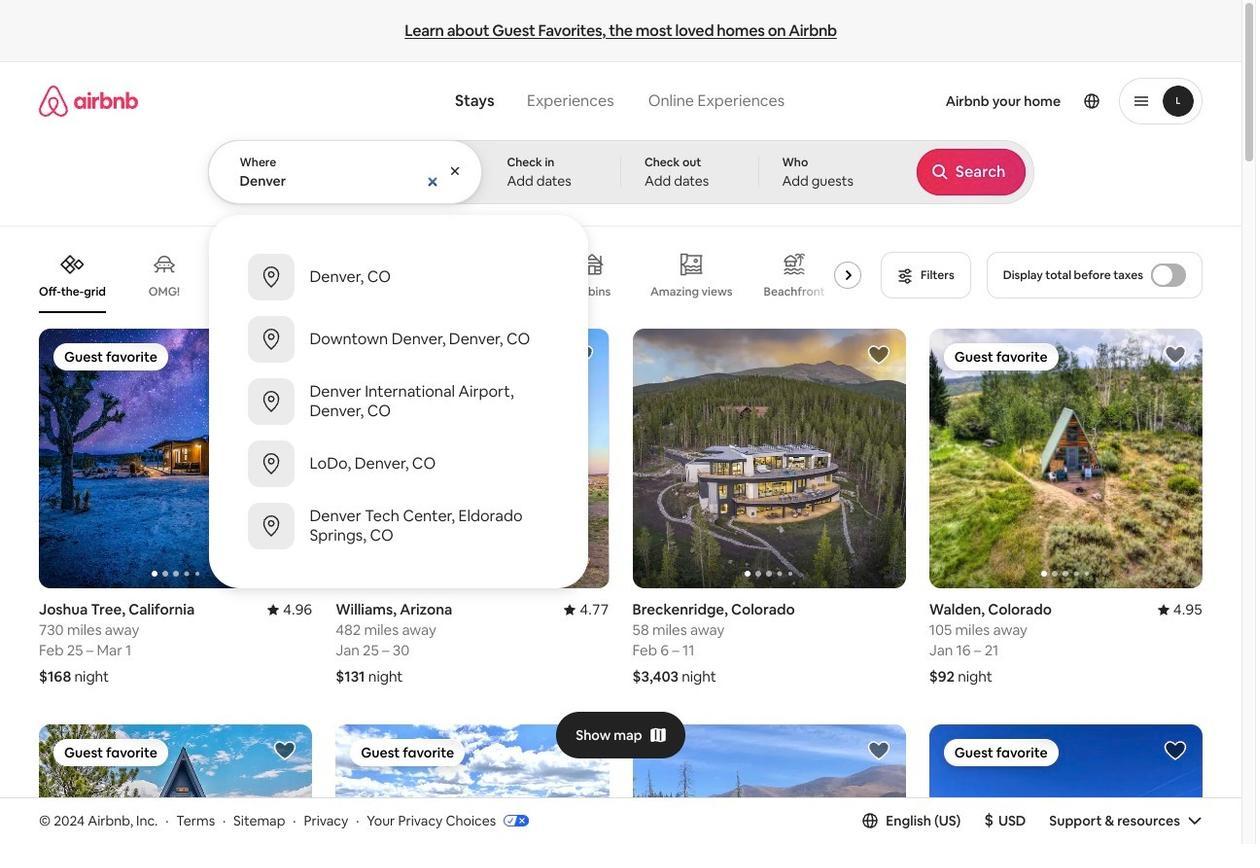 Task type: describe. For each thing, give the bounding box(es) containing it.
add to wishlist: breckenridge, colorado image
[[867, 343, 890, 367]]

add to wishlist: williams, arizona image
[[570, 343, 594, 367]]

4.77 out of 5 average rating image
[[564, 600, 609, 619]]

add to wishlist: creede, colorado image
[[867, 739, 890, 763]]

add to wishlist: walden, colorado image
[[570, 739, 594, 763]]

add to wishlist: joshua tree, california image
[[273, 343, 297, 367]]

4 option from the top
[[209, 433, 588, 495]]

search suggestions list box
[[209, 230, 588, 573]]

2 option from the top
[[209, 308, 588, 370]]

4.96 out of 5 average rating image
[[267, 600, 312, 619]]

add to wishlist: florissant, colorado image
[[273, 739, 297, 763]]

profile element
[[815, 62, 1203, 140]]



Task type: vqa. For each thing, say whether or not it's contained in the screenshot.
2 within Malibu, California 25 miles away Nov 27 – Dec 2 $1,320 night
no



Task type: locate. For each thing, give the bounding box(es) containing it.
tab panel
[[208, 140, 1034, 588]]

Search destinations search field
[[240, 172, 452, 190]]

1 option from the top
[[209, 246, 588, 308]]

what can we help you find? tab list
[[440, 80, 631, 123]]

None search field
[[208, 62, 1034, 588]]

4.95 out of 5 average rating image
[[1158, 600, 1203, 619]]

3 option from the top
[[209, 370, 588, 433]]

add to wishlist: walden, colorado image
[[1164, 343, 1187, 367]]

5 option from the top
[[209, 495, 588, 557]]

add to wishlist: el prado, new mexico image
[[1164, 739, 1187, 763]]

group
[[39, 237, 869, 313], [39, 329, 312, 588], [336, 329, 883, 588], [633, 329, 906, 588], [929, 329, 1203, 588], [39, 725, 312, 844], [336, 725, 609, 844], [633, 725, 906, 844], [929, 725, 1203, 844]]

option
[[209, 246, 588, 308], [209, 308, 588, 370], [209, 370, 588, 433], [209, 433, 588, 495], [209, 495, 588, 557]]



